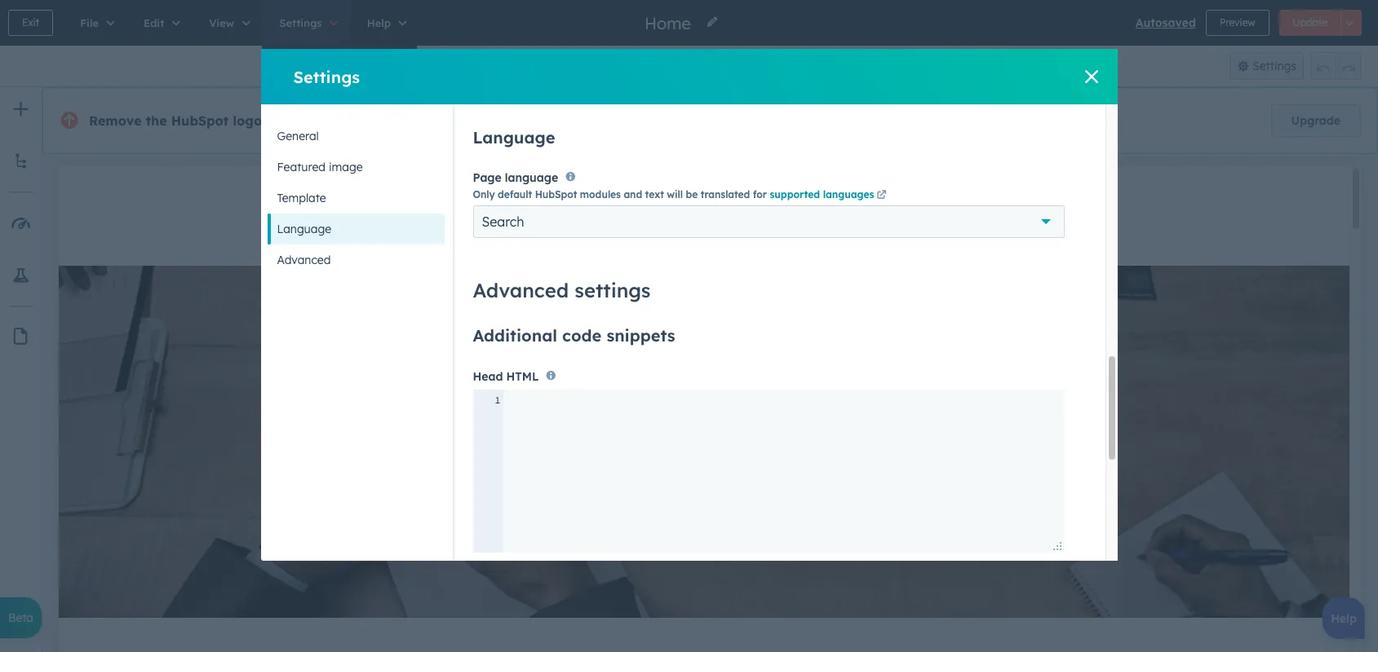Task type: locate. For each thing, give the bounding box(es) containing it.
0 vertical spatial general button
[[262, 57, 417, 88]]

general button
[[262, 57, 417, 88], [267, 121, 444, 152]]

hubspot down language
[[535, 189, 577, 201]]

0 horizontal spatial hubspot
[[171, 113, 229, 129]]

website
[[337, 113, 387, 129]]

beta
[[8, 611, 34, 626]]

remove
[[89, 113, 142, 129]]

supported languages
[[770, 189, 874, 201]]

None field
[[643, 12, 696, 34]]

pages.
[[392, 113, 435, 129]]

group
[[653, 52, 717, 80], [1311, 52, 1362, 80]]

featured up your
[[276, 98, 324, 111]]

settings button
[[262, 0, 350, 46], [1230, 52, 1304, 80]]

general button for image
[[262, 57, 417, 88]]

general button up image
[[267, 121, 444, 152]]

template for featured image
[[277, 191, 326, 206]]

head
[[473, 369, 503, 384]]

for
[[753, 189, 767, 201]]

general button for image
[[267, 121, 444, 152]]

1 vertical spatial hubspot
[[535, 189, 577, 201]]

translated
[[701, 189, 750, 201]]

1 horizontal spatial group
[[1311, 52, 1362, 80]]

language button down your
[[262, 153, 417, 184]]

featured image button
[[267, 152, 444, 183]]

head html
[[473, 369, 539, 384]]

exit
[[22, 16, 39, 29]]

1 vertical spatial language button
[[267, 214, 444, 245]]

featured image
[[276, 98, 363, 111]]

autosaved button
[[1136, 13, 1196, 33]]

supported languages link
[[770, 189, 889, 201]]

0 vertical spatial advanced
[[276, 193, 329, 206]]

template inside advanced settings dialog
[[277, 191, 326, 206]]

remove the hubspot logo from your website pages.
[[89, 113, 435, 129]]

only
[[473, 189, 495, 201]]

template down your
[[276, 130, 325, 143]]

and
[[624, 189, 642, 201]]

link opens in a new window image
[[877, 191, 887, 201], [877, 191, 887, 201]]

2 vertical spatial language
[[277, 222, 331, 237]]

advanced button
[[262, 184, 417, 215], [267, 245, 444, 276]]

default
[[498, 189, 532, 201]]

preview
[[1220, 16, 1256, 29]]

template for featured image
[[276, 130, 325, 143]]

template button down image
[[267, 183, 444, 214]]

1 vertical spatial settings button
[[1230, 52, 1304, 80]]

0 horizontal spatial group
[[653, 52, 717, 80]]

template
[[276, 130, 325, 143], [277, 191, 326, 206]]

language button for image
[[262, 153, 417, 184]]

0 vertical spatial advanced button
[[262, 184, 417, 215]]

template button up image
[[262, 121, 417, 152]]

page language
[[473, 171, 558, 186]]

image
[[329, 160, 363, 175]]

update button
[[1279, 10, 1342, 36]]

beta button
[[0, 598, 42, 639]]

supported
[[770, 189, 820, 201]]

language down your
[[276, 162, 330, 175]]

language
[[505, 171, 558, 186]]

modules
[[580, 189, 621, 201]]

general up featured image
[[276, 66, 318, 79]]

0 vertical spatial settings button
[[262, 0, 350, 46]]

0 vertical spatial hubspot
[[171, 113, 229, 129]]

language button
[[262, 153, 417, 184], [267, 214, 444, 245]]

0 vertical spatial featured
[[276, 98, 324, 111]]

1 vertical spatial general button
[[267, 121, 444, 152]]

languages
[[823, 189, 874, 201]]

0 vertical spatial template button
[[262, 121, 417, 152]]

will
[[667, 189, 683, 201]]

0 horizontal spatial settings button
[[262, 0, 350, 46]]

upgrade
[[1292, 113, 1341, 128]]

0 vertical spatial language button
[[262, 153, 417, 184]]

hubspot inside advanced settings dialog
[[535, 189, 577, 201]]

0 vertical spatial general
[[276, 66, 318, 79]]

1 vertical spatial advanced
[[277, 253, 331, 268]]

1 vertical spatial featured
[[277, 160, 326, 175]]

your
[[302, 113, 333, 129]]

1 vertical spatial advanced button
[[267, 245, 444, 276]]

language down "featured image"
[[277, 222, 331, 237]]

general button inside advanced settings dialog
[[267, 121, 444, 152]]

language button down featured image button
[[267, 214, 444, 245]]

hubspot right the in the left top of the page
[[171, 113, 229, 129]]

1 vertical spatial general
[[277, 129, 319, 144]]

advanced settings dialog
[[261, 0, 1118, 653]]

featured left image
[[277, 160, 326, 175]]

advanced for image
[[276, 193, 329, 206]]

advanced for image
[[277, 253, 331, 268]]

search
[[482, 214, 524, 230]]

settings
[[279, 16, 322, 29], [1253, 59, 1297, 73], [293, 67, 360, 87]]

1 horizontal spatial settings button
[[1230, 52, 1304, 80]]

language
[[473, 127, 555, 148], [276, 162, 330, 175], [277, 222, 331, 237]]

template down "featured image"
[[277, 191, 326, 206]]

1 group from the left
[[653, 52, 717, 80]]

advanced
[[276, 193, 329, 206], [277, 253, 331, 268], [473, 279, 569, 303]]

featured image
[[277, 160, 363, 175]]

1
[[495, 394, 501, 406]]

general up "featured image"
[[277, 129, 319, 144]]

general inside advanced settings dialog
[[277, 129, 319, 144]]

hubspot
[[171, 113, 229, 129], [535, 189, 577, 201]]

1 vertical spatial template button
[[267, 183, 444, 214]]

hubspot for the
[[171, 113, 229, 129]]

featured inside advanced settings dialog
[[277, 160, 326, 175]]

featured
[[276, 98, 324, 111], [277, 160, 326, 175]]

language up page language
[[473, 127, 555, 148]]

general button up featured image button
[[262, 57, 417, 88]]

1 vertical spatial language
[[276, 162, 330, 175]]

1 vertical spatial template
[[277, 191, 326, 206]]

template button
[[262, 121, 417, 152], [267, 183, 444, 214]]

featured for featured image
[[276, 98, 324, 111]]

close image
[[1085, 70, 1098, 83]]

0 vertical spatial template
[[276, 130, 325, 143]]

settings
[[575, 279, 651, 303]]

from
[[266, 113, 298, 129]]

1 horizontal spatial hubspot
[[535, 189, 577, 201]]

general
[[276, 66, 318, 79], [277, 129, 319, 144]]

language for featured image
[[277, 222, 331, 237]]



Task type: vqa. For each thing, say whether or not it's contained in the screenshot.
Link opens in a new window icon
yes



Task type: describe. For each thing, give the bounding box(es) containing it.
snippets
[[607, 326, 675, 346]]

autosaved
[[1136, 16, 1196, 30]]

featured for featured image
[[277, 160, 326, 175]]

premium
[[488, 113, 536, 127]]

0 vertical spatial language
[[473, 127, 555, 148]]

search button
[[473, 206, 1065, 239]]

unlock
[[448, 113, 485, 127]]

featured image button
[[262, 89, 417, 120]]

text
[[645, 189, 664, 201]]

language for featured image
[[276, 162, 330, 175]]

html
[[506, 369, 539, 384]]

advanced settings
[[473, 279, 651, 303]]

the
[[146, 113, 167, 129]]

exit link
[[8, 10, 53, 36]]

general for featured image
[[276, 66, 318, 79]]

template button for image
[[267, 183, 444, 214]]

2 group from the left
[[1311, 52, 1362, 80]]

language button for image
[[267, 214, 444, 245]]

advanced button for image
[[267, 245, 444, 276]]

logo
[[233, 113, 262, 129]]

code
[[562, 326, 602, 346]]

general for featured image
[[277, 129, 319, 144]]

update group
[[1279, 10, 1362, 36]]

2 vertical spatial advanced
[[473, 279, 569, 303]]

update
[[1293, 16, 1328, 29]]

hubspot for default
[[535, 189, 577, 201]]

additional code snippets
[[473, 326, 675, 346]]

page
[[473, 171, 502, 186]]

preview button
[[1206, 10, 1269, 36]]

template button for image
[[262, 121, 417, 152]]

help link
[[1323, 598, 1365, 640]]

be
[[686, 189, 698, 201]]

features
[[539, 113, 584, 127]]

image
[[327, 98, 363, 111]]

advanced button for image
[[262, 184, 417, 215]]

help
[[1331, 612, 1357, 627]]

settings inside dialog
[[293, 67, 360, 87]]

only default hubspot modules and text will be translated for
[[473, 189, 770, 201]]

with
[[587, 113, 609, 127]]

upgrade link
[[1271, 104, 1361, 137]]

additional
[[473, 326, 557, 346]]

unlock premium features with
[[448, 113, 609, 127]]



